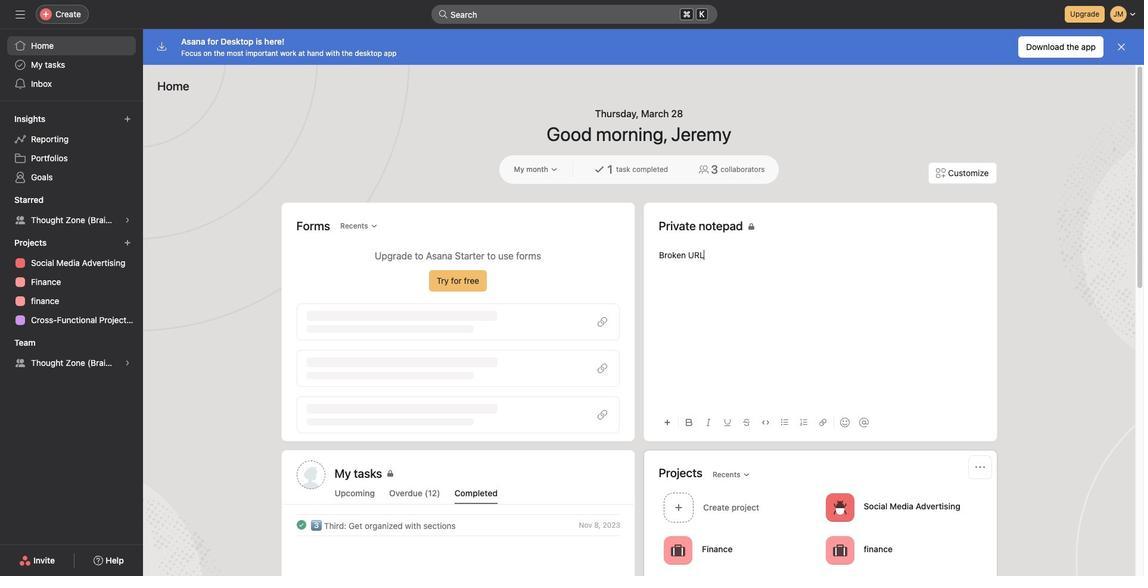 Task type: describe. For each thing, give the bounding box(es) containing it.
bulleted list image
[[781, 420, 788, 427]]

dismiss image
[[1117, 42, 1126, 52]]

actions image
[[975, 463, 985, 473]]

new insights image
[[124, 116, 131, 123]]

1 briefcase image from the left
[[671, 544, 685, 558]]

bold image
[[686, 420, 693, 427]]

insights element
[[0, 108, 143, 190]]

projects element
[[0, 232, 143, 333]]

0 horizontal spatial list item
[[282, 515, 634, 536]]

bug image
[[833, 501, 847, 515]]

Search tasks, projects, and more text field
[[431, 5, 717, 24]]

new project or portfolio image
[[124, 240, 131, 247]]

code image
[[762, 420, 769, 427]]

1 horizontal spatial list item
[[659, 490, 821, 526]]



Task type: vqa. For each thing, say whether or not it's contained in the screenshot.
the of on the top
no



Task type: locate. For each thing, give the bounding box(es) containing it.
at mention image
[[859, 418, 869, 428]]

underline image
[[724, 420, 731, 427]]

link image
[[819, 420, 826, 427]]

see details, thought zone (brainstorm space) image
[[124, 217, 131, 224]]

starred element
[[0, 190, 143, 232]]

prominent image
[[439, 10, 448, 19]]

global element
[[0, 29, 143, 101]]

toolbar
[[659, 409, 982, 436]]

emoji image
[[840, 418, 849, 428]]

1 horizontal spatial briefcase image
[[833, 544, 847, 558]]

teams element
[[0, 333, 143, 375]]

italics image
[[705, 420, 712, 427]]

see details, thought zone (brainstorm space) image
[[124, 360, 131, 367]]

0 horizontal spatial briefcase image
[[671, 544, 685, 558]]

add profile photo image
[[296, 461, 325, 490]]

list item
[[659, 490, 821, 526], [282, 515, 634, 536]]

hide sidebar image
[[15, 10, 25, 19]]

completed image
[[294, 518, 308, 533]]

None field
[[431, 5, 717, 24]]

Completed checkbox
[[294, 518, 308, 533]]

numbered list image
[[800, 420, 807, 427]]

strikethrough image
[[743, 420, 750, 427]]

2 briefcase image from the left
[[833, 544, 847, 558]]

briefcase image
[[671, 544, 685, 558], [833, 544, 847, 558]]



